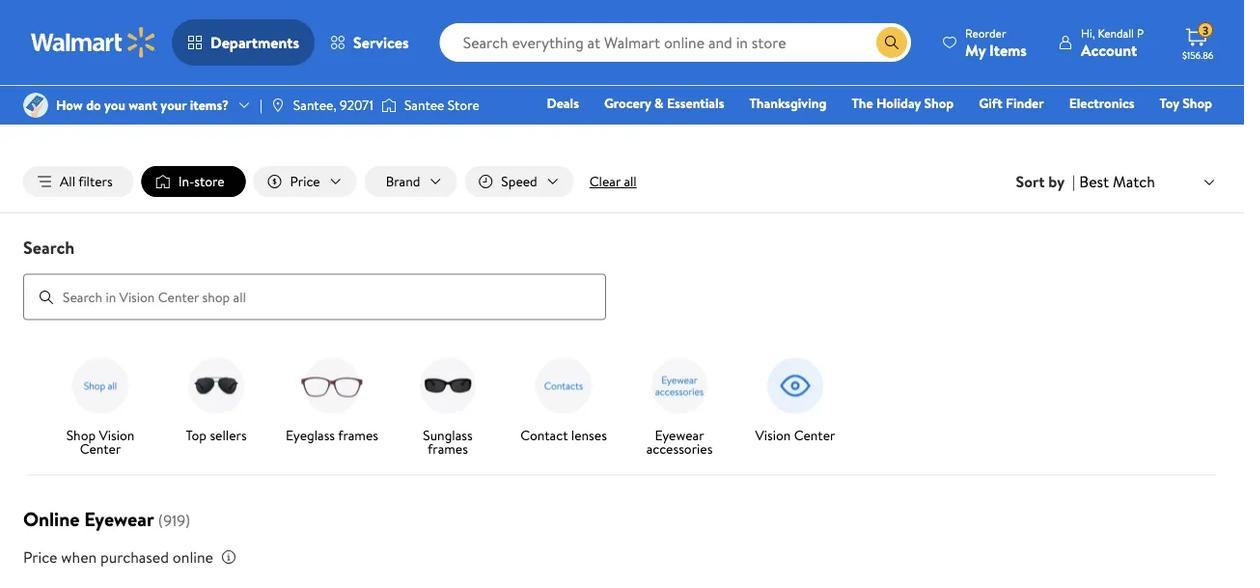 Task type: locate. For each thing, give the bounding box(es) containing it.
account
[[1081, 39, 1138, 60]]

all
[[624, 172, 637, 191]]

Search search field
[[440, 23, 911, 62], [0, 235, 1244, 320]]

shop right toy
[[1183, 94, 1213, 112]]

contact
[[521, 425, 568, 444]]

hi,
[[1081, 25, 1095, 41]]

 image
[[23, 93, 48, 118]]

online eyewear (919)
[[23, 505, 190, 532]]

best match button
[[1076, 169, 1221, 194]]

hi, kendall p account
[[1081, 25, 1144, 60]]

vision center
[[756, 425, 836, 444]]

frames inside the sunglass frames
[[428, 439, 468, 458]]

grocery & essentials
[[604, 94, 725, 112]]

eyewear down eyewear accessories image
[[655, 425, 704, 444]]

shop eyewear & more.
[[539, 35, 706, 59]]

vision inside shop vision center
[[99, 425, 134, 444]]

0 vertical spatial price
[[290, 172, 320, 191]]

|
[[260, 96, 262, 114], [1073, 171, 1076, 192]]

gift finder
[[979, 94, 1044, 112]]

0 horizontal spatial |
[[260, 96, 262, 114]]

 image left the 'santee,'
[[270, 98, 286, 113]]

vision
[[99, 425, 134, 444], [756, 425, 791, 444]]

0 vertical spatial |
[[260, 96, 262, 114]]

purchased
[[100, 546, 169, 567]]

0 horizontal spatial vision
[[99, 425, 134, 444]]

0 horizontal spatial center
[[80, 439, 121, 458]]

frames right eyeglass
[[338, 425, 378, 444]]

one
[[1065, 121, 1094, 140]]

sort and filter section element
[[0, 151, 1244, 212]]

search search field up the grocery & essentials link
[[440, 23, 911, 62]]

eyewear up price when purchased online
[[84, 505, 154, 532]]

price inside dropdown button
[[290, 172, 320, 191]]

0 vertical spatial eyewear
[[655, 425, 704, 444]]

santee,
[[293, 96, 337, 114]]

all
[[60, 172, 75, 191]]

grocery & essentials link
[[596, 93, 733, 113]]

frames for sunglass frames
[[428, 439, 468, 458]]

 image right 92071
[[381, 96, 397, 115]]

finder
[[1006, 94, 1044, 112]]

price when purchased online
[[23, 546, 213, 567]]

shop vision center link
[[50, 351, 151, 459]]

gift finder link
[[971, 93, 1053, 113]]

1 vertical spatial price
[[23, 546, 57, 567]]

eyewear inside 'eyewear accessories'
[[655, 425, 704, 444]]

2 vision from the left
[[756, 425, 791, 444]]

center
[[794, 425, 836, 444], [80, 439, 121, 458]]

| right by
[[1073, 171, 1076, 192]]

0 horizontal spatial eyewear
[[84, 505, 154, 532]]

92071
[[340, 96, 374, 114]]

1 horizontal spatial eyewear
[[655, 425, 704, 444]]

frames down sunglass frames image
[[428, 439, 468, 458]]

shop inside shop vision center
[[66, 425, 96, 444]]

1 horizontal spatial vision
[[756, 425, 791, 444]]

shop inside toy shop home
[[1183, 94, 1213, 112]]

debit
[[1097, 121, 1130, 140]]

shop down shop vision center image
[[66, 425, 96, 444]]

0 horizontal spatial frames
[[338, 425, 378, 444]]

1 horizontal spatial center
[[794, 425, 836, 444]]

vision down shop vision center image
[[99, 425, 134, 444]]

more.
[[663, 35, 706, 59]]

sort
[[1016, 171, 1045, 192]]

sunglass frames image
[[413, 351, 483, 421]]

1 vertical spatial |
[[1073, 171, 1076, 192]]

registry link
[[982, 120, 1048, 140]]

(919)
[[158, 509, 190, 531]]

departments
[[210, 32, 299, 53]]

how do you want your items?
[[56, 96, 229, 114]]

search image
[[39, 289, 54, 305]]

legal information image
[[221, 549, 236, 564]]

santee, 92071
[[293, 96, 374, 114]]

1 vision from the left
[[99, 425, 134, 444]]

toy shop link
[[1151, 93, 1221, 113]]

1 horizontal spatial  image
[[381, 96, 397, 115]]

you
[[104, 96, 125, 114]]

search search field containing search
[[0, 235, 1244, 320]]

store
[[448, 96, 480, 114]]

vision down vision center image
[[756, 425, 791, 444]]

online
[[173, 546, 213, 567]]

center down shop vision center image
[[80, 439, 121, 458]]

| right 'items?'
[[260, 96, 262, 114]]

top sellers image
[[182, 351, 251, 421]]

center inside shop vision center
[[80, 439, 121, 458]]

price left when
[[23, 546, 57, 567]]

online
[[23, 505, 80, 532]]

reorder
[[966, 25, 1007, 41]]

1 vertical spatial search search field
[[0, 235, 1244, 320]]

0 vertical spatial search search field
[[440, 23, 911, 62]]

price
[[290, 172, 320, 191], [23, 546, 57, 567]]

1 horizontal spatial price
[[290, 172, 320, 191]]

sunglass
[[423, 425, 473, 444]]

accessories
[[647, 439, 713, 458]]

center down vision center image
[[794, 425, 836, 444]]

gift
[[979, 94, 1003, 112]]

the
[[852, 94, 873, 112]]

in-
[[178, 172, 194, 191]]

0 horizontal spatial  image
[[270, 98, 286, 113]]

1 vertical spatial eyewear
[[84, 505, 154, 532]]

1 vertical spatial &
[[655, 94, 664, 112]]

eyeglass
[[286, 425, 335, 444]]

shop left eyewear
[[539, 35, 576, 59]]

services button
[[315, 19, 424, 66]]

0 horizontal spatial price
[[23, 546, 57, 567]]

fashion link
[[912, 120, 974, 140]]

eyewear
[[655, 425, 704, 444], [84, 505, 154, 532]]

the holiday shop link
[[843, 93, 963, 113]]

speed
[[501, 172, 538, 191]]

contact lenses link
[[514, 351, 614, 446]]

by
[[1049, 171, 1065, 192]]

1 horizontal spatial |
[[1073, 171, 1076, 192]]

& right grocery
[[655, 94, 664, 112]]

 image
[[381, 96, 397, 115], [270, 98, 286, 113]]

clear all
[[590, 172, 637, 191]]

sunglass frames
[[423, 425, 473, 458]]

kendall
[[1098, 25, 1134, 41]]

shop
[[539, 35, 576, 59], [924, 94, 954, 112], [1183, 94, 1213, 112], [66, 425, 96, 444]]

santee store
[[404, 96, 480, 114]]

home link
[[851, 120, 904, 140]]

in-store button
[[142, 166, 246, 197]]

walmart image
[[31, 27, 156, 58]]

search search field down sort and filter section element
[[0, 235, 1244, 320]]

brand button
[[365, 166, 457, 197]]

p
[[1137, 25, 1144, 41]]

& left more.
[[647, 35, 659, 59]]

Search in Vision Center shop all search field
[[23, 274, 606, 320]]

price down the 'santee,'
[[290, 172, 320, 191]]

&
[[647, 35, 659, 59], [655, 94, 664, 112]]

1 horizontal spatial frames
[[428, 439, 468, 458]]

frames
[[338, 425, 378, 444], [428, 439, 468, 458]]

your
[[161, 96, 187, 114]]

eyewear accessories image
[[645, 351, 714, 421]]

registry
[[990, 121, 1040, 140]]



Task type: describe. For each thing, give the bounding box(es) containing it.
reorder my items
[[966, 25, 1027, 60]]

eyeglass frames link
[[282, 351, 382, 446]]

filters
[[78, 172, 113, 191]]

price for price when purchased online
[[23, 546, 57, 567]]

electronics link
[[1061, 93, 1144, 113]]

toy
[[1160, 94, 1180, 112]]

all filters button
[[23, 166, 134, 197]]

frames for eyeglass frames
[[338, 425, 378, 444]]

how
[[56, 96, 83, 114]]

 image for santee store
[[381, 96, 397, 115]]

center inside the "vision center" link
[[794, 425, 836, 444]]

contact lenses image
[[529, 351, 599, 421]]

contact lenses
[[521, 425, 607, 444]]

clear all button
[[582, 166, 645, 197]]

walmart+
[[1155, 121, 1213, 140]]

fashion
[[920, 121, 965, 140]]

store
[[194, 172, 225, 191]]

price button
[[254, 166, 357, 197]]

deals link
[[538, 93, 588, 113]]

shop up 'fashion'
[[924, 94, 954, 112]]

brand
[[386, 172, 420, 191]]

 image for santee, 92071
[[270, 98, 286, 113]]

the holiday shop
[[852, 94, 954, 112]]

thanksgiving
[[750, 94, 827, 112]]

vision center image
[[761, 351, 830, 421]]

eyewear accessories link
[[629, 351, 730, 459]]

essentials
[[667, 94, 725, 112]]

want
[[129, 96, 157, 114]]

toy shop home
[[860, 94, 1213, 140]]

services
[[353, 32, 409, 53]]

items
[[990, 39, 1027, 60]]

sort by |
[[1016, 171, 1076, 192]]

best
[[1080, 171, 1109, 192]]

3
[[1203, 22, 1209, 38]]

one debit
[[1065, 121, 1130, 140]]

electronics
[[1069, 94, 1135, 112]]

walmart+ link
[[1146, 120, 1221, 140]]

items?
[[190, 96, 229, 114]]

| inside sort and filter section element
[[1073, 171, 1076, 192]]

my
[[966, 39, 986, 60]]

in-store
[[178, 172, 225, 191]]

top
[[186, 425, 207, 444]]

price for price
[[290, 172, 320, 191]]

santee
[[404, 96, 445, 114]]

shop vision center image
[[66, 351, 135, 421]]

one debit link
[[1056, 120, 1139, 140]]

departments button
[[172, 19, 315, 66]]

do
[[86, 96, 101, 114]]

home
[[860, 121, 895, 140]]

deals
[[547, 94, 579, 112]]

eyeglass frames image
[[297, 351, 367, 421]]

all filters
[[60, 172, 113, 191]]

top sellers link
[[166, 351, 266, 446]]

shop vision center
[[66, 425, 134, 458]]

search
[[23, 235, 75, 259]]

when
[[61, 546, 97, 567]]

vision center link
[[745, 351, 846, 446]]

clear
[[590, 172, 621, 191]]

Walmart Site-Wide search field
[[440, 23, 911, 62]]

0 vertical spatial &
[[647, 35, 659, 59]]

$156.86
[[1183, 48, 1214, 61]]

best match
[[1080, 171, 1156, 192]]

search icon image
[[884, 35, 900, 50]]

lenses
[[571, 425, 607, 444]]

eyeglass frames
[[286, 425, 378, 444]]

speed button
[[465, 166, 574, 197]]

sellers
[[210, 425, 247, 444]]

walmart vision center. shop eyewear and more. image
[[27, 0, 1217, 112]]

thanksgiving link
[[741, 93, 836, 113]]

eyewear accessories
[[647, 425, 713, 458]]

match
[[1113, 171, 1156, 192]]



Task type: vqa. For each thing, say whether or not it's contained in the screenshot.
the 2-Year plan - $10.00 option
no



